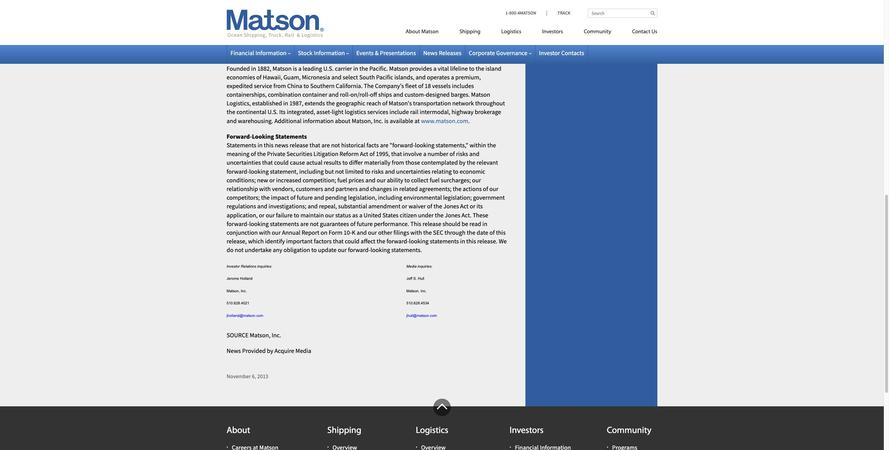 Task type: locate. For each thing, give the bounding box(es) containing it.
10-
[[344, 229, 352, 237]]

1 vertical spatial community
[[607, 427, 652, 436]]

from left the those
[[392, 159, 404, 167]]

, up continental at the top of page
[[249, 99, 251, 107]]

integrated,
[[287, 108, 315, 116]]

hawaii
[[263, 73, 281, 81]]

1 horizontal spatial .
[[468, 117, 470, 125]]

inquiries:
[[257, 265, 272, 269], [418, 265, 433, 269]]

1 horizontal spatial fuel
[[430, 176, 440, 184]]

1 vertical spatial including
[[378, 194, 402, 202]]

0 vertical spatial future
[[297, 194, 313, 202]]

stock information link
[[298, 49, 349, 57]]

news for news provided by acquire media
[[227, 347, 241, 355]]

transportation network throughout the continental u.s. its integrated, asset-light logistics services include rail intermodal, highway brokerage and warehousing. additional information about
[[227, 99, 505, 125]]

1 vertical spatial risks
[[372, 168, 384, 176]]

company
[[255, 56, 281, 64]]

1 vertical spatial by
[[267, 347, 273, 355]]

1987,
[[290, 99, 304, 107]]

a up guam
[[298, 64, 302, 72]]

0 vertical spatial statements
[[275, 133, 307, 141]]

related
[[399, 185, 418, 193]]

. inside . the company's fleet of 18 vessels includes containerships, combination container and roll-on/roll-off ships and custom-designed barges.
[[361, 82, 363, 90]]

of inside through the date of this release, which identify important factors that could affect the forward-looking statements in this release. we do not undertake any obligation to update our forward-looking statements.
[[490, 229, 495, 237]]

about the company founded in 1882, matson is a leading u.s. carrier in the pacific. matson
[[227, 56, 408, 72]]

footer
[[0, 399, 884, 451]]

risks down statements,"
[[456, 150, 468, 158]]

logistics down the back to top image
[[416, 427, 449, 436]]

not up 'litigation' at the left top of page
[[331, 141, 340, 149]]

0 horizontal spatial fuel
[[337, 176, 347, 184]]

order
[[266, 40, 281, 48]]

holland
[[240, 277, 253, 281]]

provides up islands,
[[410, 64, 432, 72]]

inquiries: up hull
[[418, 265, 433, 269]]

news
[[275, 141, 288, 149]]

information down 'shipyard'
[[314, 49, 345, 57]]

1 horizontal spatial provides
[[410, 64, 432, 72]]

and inside transportation network throughout the continental u.s. its integrated, asset-light logistics services include rail intermodal, highway brokerage and warehousing. additional information about
[[227, 117, 237, 125]]

0 horizontal spatial uncertainties
[[227, 159, 261, 167]]

. left the
[[361, 82, 363, 90]]

with up which
[[259, 229, 271, 237]]

with down "proven"
[[254, 31, 265, 39]]

the left the sec
[[423, 229, 432, 237]]

statements down 'forward-'
[[227, 141, 256, 149]]

from inside forward-looking statements statements in this news release that are not historical facts are "forward-looking statements," within the meaning of the private securities litigation reform act of 1995, that involve a number of risks and uncertainties that could cause actual results to differ materially from those contemplated by the relevant forward-looking statement, including but not limited to risks and uncertainties relating to economic conditions; new or increased competition; fuel prices and our ability to collect fuel surcharges; our relationship with vendors, customers and partners and changes in related agreements; the actions of our competitors; the impact of future and pending legislation, including environmental legislation; government regulations and investigations; and repeal, substantial amendment or waiver of the jones act or its application, or our failure to  maintain our status as a
[[392, 159, 404, 167]]

1 vertical spatial logistics
[[227, 99, 249, 107]]

release inside forward-looking statements statements in this news release that are not historical facts are "forward-looking statements," within the meaning of the private securities litigation reform act of 1995, that involve a number of risks and uncertainties that could cause actual results to differ materially from those contemplated by the relevant forward-looking statement, including but not limited to risks and uncertainties relating to economic conditions; new or increased competition; fuel prices and our ability to collect fuel surcharges; our relationship with vendors, customers and partners and changes in related agreements; the actions of our competitors; the impact of future and pending legislation, including environmental legislation; government regulations and investigations; and repeal, substantial amendment or waiver of the jones act or its application, or our failure to  maintain our status as a
[[290, 141, 308, 149]]

could inside through the date of this release, which identify important factors that could affect the forward-looking statements in this release. we do not undertake any obligation to update our forward-looking statements.
[[345, 238, 360, 246]]

18
[[425, 82, 431, 90]]

at
[[415, 117, 420, 125]]

undertake
[[245, 246, 272, 254]]

media up jeff
[[407, 265, 417, 269]]

1 horizontal spatial u.s.
[[323, 64, 334, 72]]

, up "china"
[[299, 73, 301, 81]]

"we have a proven track record of building containerships and are greatly looking forward to being partnered with
[[227, 22, 482, 39]]

matson inside matson logistics
[[471, 91, 490, 99]]

1 vertical spatial uncertainties
[[396, 168, 431, 176]]

ability
[[387, 176, 403, 184]]

status
[[335, 211, 351, 219]]

,
[[281, 73, 282, 81], [299, 73, 301, 81], [249, 99, 251, 107]]

track
[[558, 10, 571, 16]]

u.s. up hawaii , guam , micronesia and select south pacific
[[323, 64, 334, 72]]

of up the investigations;
[[290, 194, 296, 202]]

None search field
[[588, 9, 657, 18]]

and inside ".  "the winning of this order provides the shipyard significant backlog and valuable visibility out to 2018.""
[[389, 40, 400, 48]]

uncertainties down meaning
[[227, 159, 261, 167]]

matson up islands,
[[389, 64, 408, 72]]

to down reform
[[342, 159, 348, 167]]

the down the said
[[306, 40, 314, 48]]

0 vertical spatial investors
[[542, 29, 563, 35]]

1 vertical spatial investor
[[227, 265, 240, 269]]

0 vertical spatial release
[[290, 141, 308, 149]]

by inside forward-looking statements statements in this news release that are not historical facts are "forward-looking statements," within the meaning of the private securities litigation reform act of 1995, that involve a number of risks and uncertainties that could cause actual results to differ materially from those contemplated by the relevant forward-looking statement, including but not limited to risks and uncertainties relating to economic conditions; new or increased competition; fuel prices and our ability to collect fuel surcharges; our relationship with vendors, customers and partners and changes in related agreements; the actions of our competitors; the impact of future and pending legislation, including environmental legislation; government regulations and investigations; and repeal, substantial amendment or waiver of the jones act or its application, or our failure to  maintain our status as a
[[459, 159, 466, 167]]

a left vital
[[433, 64, 437, 72]]

community inside footer
[[607, 427, 652, 436]]

and inside islands, and operates a premium, expedited service from
[[416, 73, 426, 81]]

future inside forward-looking statements statements in this news release that are not historical facts are "forward-looking statements," within the meaning of the private securities litigation reform act of 1995, that involve a number of risks and uncertainties that could cause actual results to differ materially from those contemplated by the relevant forward-looking statement, including but not limited to risks and uncertainties relating to economic conditions; new or increased competition; fuel prices and our ability to collect fuel surcharges; our relationship with vendors, customers and partners and changes in related agreements; the actions of our competitors; the impact of future and pending legislation, including environmental legislation; government regulations and investigations; and repeal, substantial amendment or waiver of the jones act or its application, or our failure to  maintain our status as a
[[297, 194, 313, 202]]

this down the looking
[[264, 141, 274, 149]]

1 horizontal spatial future
[[357, 220, 373, 228]]

0 vertical spatial about
[[406, 29, 420, 35]]

1 horizontal spatial including
[[378, 194, 402, 202]]

shipping inside footer
[[327, 427, 361, 436]]

the right 'under'
[[435, 211, 444, 219]]

future down customers in the top left of the page
[[297, 194, 313, 202]]

to inside "we have a proven track record of building containerships and are greatly looking forward to being partnered with
[[461, 22, 466, 30]]

and left ceo
[[416, 31, 426, 39]]

is down services
[[384, 117, 389, 125]]

financial
[[230, 49, 254, 57]]

do
[[227, 246, 234, 254]]

0 horizontal spatial could
[[274, 159, 289, 167]]

about inside top menu navigation
[[406, 29, 420, 35]]

by left acquire
[[267, 347, 273, 355]]

1 horizontal spatial release
[[423, 220, 441, 228]]

1 horizontal spatial act
[[460, 203, 469, 211]]

matson,
[[352, 117, 372, 125], [227, 289, 240, 293], [407, 289, 420, 293], [250, 332, 271, 340]]

1 horizontal spatial inquiries:
[[418, 265, 433, 269]]

not inside through the date of this release, which identify important factors that could affect the forward-looking statements in this release. we do not undertake any obligation to update our forward-looking statements.
[[235, 246, 244, 254]]

date
[[477, 229, 488, 237]]

to up rokke
[[461, 22, 466, 30]]

legislation;
[[443, 194, 472, 202]]

1 horizontal spatial from
[[392, 159, 404, 167]]

0 vertical spatial news
[[423, 49, 438, 57]]

micronesia
[[302, 73, 330, 81]]

are
[[389, 22, 398, 30], [322, 141, 330, 149], [380, 141, 389, 149], [300, 220, 309, 228]]

from inside islands, and operates a premium, expedited service from
[[274, 82, 286, 90]]

this up "financial information" link
[[255, 40, 265, 48]]

to down the materially
[[365, 168, 370, 176]]

0 horizontal spatial .
[[361, 82, 363, 90]]

.  "the winning of this order provides the shipyard significant backlog and valuable visibility out to 2018."
[[227, 31, 494, 48]]

0 horizontal spatial u.s.
[[268, 108, 278, 116]]

0 vertical spatial shipping
[[460, 29, 481, 35]]

&
[[375, 49, 379, 57]]

release down 'under'
[[423, 220, 441, 228]]

significant
[[339, 40, 366, 48]]

matson, down s. on the left bottom of the page
[[407, 289, 420, 293]]

1 horizontal spatial statements
[[275, 133, 307, 141]]

0 vertical spatial statements
[[270, 220, 299, 228]]

could down k
[[345, 238, 360, 246]]

u.s.
[[323, 64, 334, 72], [268, 108, 278, 116]]

0 vertical spatial risks
[[456, 150, 468, 158]]

0 vertical spatial u.s.
[[323, 64, 334, 72]]

track
[[276, 22, 290, 30]]

2 horizontal spatial ,
[[299, 73, 301, 81]]

investor contacts
[[539, 49, 584, 57]]

provided
[[242, 347, 266, 355]]

1 horizontal spatial is
[[384, 117, 389, 125]]

a
[[252, 22, 256, 30], [298, 64, 302, 72], [433, 64, 437, 72], [451, 73, 454, 81], [423, 150, 426, 158], [359, 211, 363, 219]]

a inside "we have a proven track record of building containerships and are greatly looking forward to being partnered with
[[252, 22, 256, 30]]

0 vertical spatial community
[[584, 29, 611, 35]]

2 fuel from the left
[[430, 176, 440, 184]]

risks
[[456, 150, 468, 158], [372, 168, 384, 176]]

is up guam
[[293, 64, 297, 72]]

relating
[[432, 168, 452, 176]]

1 horizontal spatial matson, inc.
[[407, 289, 427, 293]]

of inside "we have a proven track record of building containerships and are greatly looking forward to being partnered with
[[309, 22, 314, 30]]

0 horizontal spatial matson, inc.
[[227, 289, 247, 293]]

0 horizontal spatial media
[[296, 347, 311, 355]]

to up premium,
[[469, 64, 475, 72]]

investor up jerome
[[227, 265, 240, 269]]

to right "china"
[[304, 82, 309, 90]]

inc.
[[374, 117, 383, 125], [241, 289, 247, 293], [421, 289, 427, 293], [272, 332, 281, 340]]

0 horizontal spatial inquiries:
[[257, 265, 272, 269]]

0 horizontal spatial news
[[227, 347, 241, 355]]

are inside "we have a proven track record of building containerships and are greatly looking forward to being partnered with
[[389, 22, 398, 30]]

0 horizontal spatial logistics
[[227, 99, 249, 107]]

u.s. inside transportation network throughout the continental u.s. its integrated, asset-light logistics services include rail intermodal, highway brokerage and warehousing. additional information about
[[268, 108, 278, 116]]

economic
[[460, 168, 485, 176]]

impact
[[271, 194, 289, 202]]

shipping
[[460, 29, 481, 35], [327, 427, 361, 436]]

2 vertical spatial about
[[227, 427, 250, 436]]

jones inside citizen under the jones act. these forward-looking statements are not guarantees of future performance. this release should be read in conjunction with our annual report on form 10-k and our other filings with the
[[445, 211, 460, 219]]

1 vertical spatial statements
[[227, 141, 256, 149]]

1 horizontal spatial risks
[[456, 150, 468, 158]]

1 vertical spatial investors
[[510, 427, 544, 436]]

1 vertical spatial jones
[[445, 211, 460, 219]]

by up 'economic'
[[459, 159, 466, 167]]

1 horizontal spatial logistics
[[416, 427, 449, 436]]

future down united
[[357, 220, 373, 228]]

in down 'through'
[[460, 238, 465, 246]]

1 vertical spatial could
[[345, 238, 360, 246]]

our up changes
[[377, 176, 386, 184]]

other
[[378, 229, 392, 237]]

1 vertical spatial statements
[[430, 238, 459, 246]]

barges.
[[451, 91, 470, 99]]

logistics inside top menu navigation
[[501, 29, 521, 35]]

our inside through the date of this release, which identify important factors that could affect the forward-looking statements in this release. we do not undertake any obligation to update our forward-looking statements.
[[338, 246, 347, 254]]

0 horizontal spatial provides
[[282, 40, 304, 48]]

1 fuel from the left
[[337, 176, 347, 184]]

to right failure
[[294, 211, 299, 219]]

0 vertical spatial logistics
[[501, 29, 521, 35]]

geographic
[[336, 99, 365, 107]]

reform
[[340, 150, 359, 158]]

1 horizontal spatial information
[[314, 49, 345, 57]]

0 vertical spatial could
[[274, 159, 289, 167]]

1 vertical spatial shipping
[[327, 427, 361, 436]]

of inside citizen under the jones act. these forward-looking statements are not guarantees of future performance. this release should be read in conjunction with our annual report on form 10-k and our other filings with the
[[350, 220, 356, 228]]

the left continental at the top of page
[[227, 108, 235, 116]]

1 horizontal spatial shipping
[[460, 29, 481, 35]]

0 vertical spatial from
[[274, 82, 286, 90]]

in
[[251, 64, 256, 72], [353, 64, 358, 72], [283, 99, 288, 107], [258, 141, 263, 149], [393, 185, 398, 193], [483, 220, 488, 228], [460, 238, 465, 246]]

statements down the sec
[[430, 238, 459, 246]]

0 horizontal spatial from
[[274, 82, 286, 90]]

matson, inc. for s.
[[407, 289, 427, 293]]

between
[[475, 0, 498, 6]]

not inside citizen under the jones act. these forward-looking statements are not guarantees of future performance. this release should be read in conjunction with our annual report on form 10-k and our other filings with the
[[310, 220, 319, 228]]

provides
[[282, 40, 304, 48], [410, 64, 432, 72]]

in inside citizen under the jones act. these forward-looking statements are not guarantees of future performance. this release should be read in conjunction with our annual report on form 10-k and our other filings with the
[[483, 220, 488, 228]]

about for about
[[227, 427, 250, 436]]

report
[[302, 229, 319, 237]]

matson, inc.
[[227, 289, 247, 293], [407, 289, 427, 293]]

1 horizontal spatial news
[[423, 49, 438, 57]]

matson up guam
[[273, 64, 292, 72]]

matson up throughout
[[471, 91, 490, 99]]

1 vertical spatial act
[[460, 203, 469, 211]]

with inside forward-looking statements statements in this news release that are not historical facts are "forward-looking statements," within the meaning of the private securities litigation reform act of 1995, that involve a number of risks and uncertainties that could cause actual results to differ materially from those contemplated by the relevant forward-looking statement, including but not limited to risks and uncertainties relating to economic conditions; new or increased competition; fuel prices and our ability to collect fuel surcharges; our relationship with vendors, customers and partners and changes in related agreements; the actions of our competitors; the impact of future and pending legislation, including environmental legislation; government regulations and investigations; and repeal, substantial amendment or waiver of the jones act or its application, or our failure to  maintain our status as a
[[259, 185, 271, 193]]

carrier
[[335, 64, 352, 72]]

1 vertical spatial about
[[227, 56, 243, 64]]

news for news releases
[[423, 49, 438, 57]]

and inside between 2003 and 2006.
[[240, 7, 250, 15]]

or
[[269, 176, 275, 184], [402, 203, 407, 211], [470, 203, 475, 211], [259, 211, 265, 219]]

0 vertical spatial by
[[459, 159, 466, 167]]

roll-
[[340, 91, 351, 99]]

about inside footer
[[227, 427, 250, 436]]

involve
[[403, 150, 422, 158]]

investor down investors link
[[539, 49, 560, 57]]

of inside . the company's fleet of 18 vessels includes containerships, combination container and roll-on/roll-off ships and custom-designed barges.
[[418, 82, 424, 90]]

looking inside citizen under the jones act. these forward-looking statements are not guarantees of future performance. this release should be read in conjunction with our annual report on form 10-k and our other filings with the
[[249, 220, 269, 228]]

from up combination
[[274, 82, 286, 90]]

information
[[303, 117, 334, 125]]

2 vertical spatial logistics
[[416, 427, 449, 436]]

about inside about the company founded in 1882, matson is a leading u.s. carrier in the pacific. matson
[[227, 56, 243, 64]]

statements
[[275, 133, 307, 141], [227, 141, 256, 149]]

identify
[[265, 238, 285, 246]]

0 vertical spatial provides
[[282, 40, 304, 48]]

provides down again,"
[[282, 40, 304, 48]]

are up the report
[[300, 220, 309, 228]]

2 horizontal spatial logistics
[[501, 29, 521, 35]]

the inside transportation network throughout the continental u.s. its integrated, asset-light logistics services include rail intermodal, highway brokerage and warehousing. additional information about
[[227, 108, 235, 116]]

united
[[364, 211, 381, 219]]

reach
[[367, 99, 381, 107]]

a right involve
[[423, 150, 426, 158]]

2 information from the left
[[314, 49, 345, 57]]

annual
[[282, 229, 300, 237]]

to down factors
[[311, 246, 317, 254]]

looking inside "we have a proven track record of building containerships and are greatly looking forward to being partnered with
[[418, 22, 438, 30]]

0 horizontal spatial release
[[290, 141, 308, 149]]

fuel up partners
[[337, 176, 347, 184]]

0 horizontal spatial investor
[[227, 265, 240, 269]]

0 horizontal spatial shipping
[[327, 427, 361, 436]]

0 horizontal spatial future
[[297, 194, 313, 202]]

matson, down the logistics
[[352, 117, 372, 125]]

1 horizontal spatial could
[[345, 238, 360, 246]]

continental
[[237, 108, 266, 116]]

uncertainties down the those
[[396, 168, 431, 176]]

to right out
[[457, 40, 463, 48]]

1 vertical spatial is
[[384, 117, 389, 125]]

top menu navigation
[[374, 26, 657, 40]]

0 vertical spatial is
[[293, 64, 297, 72]]

1 horizontal spatial uncertainties
[[396, 168, 431, 176]]

to inside provides a vital lifeline to the island economies of
[[469, 64, 475, 72]]

"we
[[227, 22, 237, 30]]

visibility
[[424, 40, 446, 48]]

jeff
[[407, 277, 412, 281]]

6,
[[252, 374, 256, 380]]

1 information from the left
[[255, 49, 287, 57]]

that down form
[[333, 238, 344, 246]]

the inside provides a vital lifeline to the island economies of
[[476, 64, 484, 72]]

2 matson, inc. from the left
[[407, 289, 427, 293]]

1 vertical spatial from
[[392, 159, 404, 167]]

and right k
[[357, 229, 367, 237]]

"forward-
[[390, 141, 415, 149]]

and down within
[[469, 150, 480, 158]]

forward- up conditions;
[[227, 168, 249, 176]]

information down order
[[255, 49, 287, 57]]

0 vertical spatial investor
[[539, 49, 560, 57]]

jerome
[[227, 277, 239, 281]]

out
[[447, 40, 456, 48]]

including up amendment
[[378, 194, 402, 202]]

1 vertical spatial provides
[[410, 64, 432, 72]]

statements,"
[[436, 141, 468, 149]]

including down actual
[[299, 168, 324, 176]]

0 vertical spatial .
[[361, 82, 363, 90]]

1 vertical spatial u.s.
[[268, 108, 278, 116]]

1 matson, inc. from the left
[[227, 289, 247, 293]]

environmental
[[404, 194, 442, 202]]

0 horizontal spatial statements
[[270, 220, 299, 228]]

1 vertical spatial news
[[227, 347, 241, 355]]

1 vertical spatial release
[[423, 220, 441, 228]]

0 vertical spatial jones
[[444, 203, 459, 211]]

could up the statement,
[[274, 159, 289, 167]]

and up ,  established in 1987, extends the geographic reach of matson's
[[329, 91, 339, 99]]

uncertainties
[[227, 159, 261, 167], [396, 168, 431, 176]]

the left island
[[476, 64, 484, 72]]

shipping inside top menu navigation
[[460, 29, 481, 35]]

this inside ".  "the winning of this order provides the shipyard significant backlog and valuable visibility out to 2018.""
[[255, 40, 265, 48]]

lifeline
[[450, 64, 468, 72]]

release inside citizen under the jones act. these forward-looking statements are not guarantees of future performance. this release should be read in conjunction with our annual report on form 10-k and our other filings with the
[[423, 220, 441, 228]]

logistics down 800-
[[501, 29, 521, 35]]

cause
[[290, 159, 305, 167]]

news down visibility at the top
[[423, 49, 438, 57]]

select
[[343, 73, 358, 81]]

0 vertical spatial including
[[299, 168, 324, 176]]

not down release, on the bottom of the page
[[235, 246, 244, 254]]

0 horizontal spatial is
[[293, 64, 297, 72]]

shipping link
[[449, 26, 491, 40]]

1 vertical spatial future
[[357, 220, 373, 228]]

jholland@matson.com link
[[227, 314, 263, 318]]

inquiries: right relations
[[257, 265, 272, 269]]

by
[[459, 159, 466, 167], [267, 347, 273, 355]]

stock information
[[298, 49, 345, 57]]

of up the said
[[309, 22, 314, 30]]

forward- inside forward-looking statements statements in this news release that are not historical facts are "forward-looking statements," within the meaning of the private securities litigation reform act of 1995, that involve a number of risks and uncertainties that could cause actual results to differ materially from those contemplated by the relevant forward-looking statement, including but not limited to risks and uncertainties relating to economic conditions; new or increased competition; fuel prices and our ability to collect fuel surcharges; our relationship with vendors, customers and partners and changes in related agreements; the actions of our competitors; the impact of future and pending legislation, including environmental legislation; government regulations and investigations; and repeal, substantial amendment or waiver of the jones act or its application, or our failure to  maintain our status as a
[[227, 168, 249, 176]]

1 horizontal spatial statements
[[430, 238, 459, 246]]

information for stock information
[[314, 49, 345, 57]]

relations
[[241, 265, 256, 269]]

1 horizontal spatial by
[[459, 159, 466, 167]]

investors link
[[532, 26, 574, 40]]

0 horizontal spatial information
[[255, 49, 287, 57]]

1 horizontal spatial media
[[407, 265, 417, 269]]

0 horizontal spatial act
[[360, 150, 368, 158]]



Task type: describe. For each thing, give the bounding box(es) containing it.
maintain
[[301, 211, 324, 219]]

those
[[406, 159, 420, 167]]

looking up the 'new'
[[249, 168, 269, 176]]

president
[[390, 31, 415, 39]]

and up legislation,
[[359, 185, 369, 193]]

looking up statements.
[[409, 238, 429, 246]]

and up ability
[[385, 168, 395, 176]]

our up government
[[490, 185, 498, 193]]

matson, down jerome
[[227, 289, 240, 293]]

events & presentations link
[[356, 49, 416, 57]]

are up 'litigation' at the left top of page
[[322, 141, 330, 149]]

the up the founded
[[245, 56, 254, 64]]

of down ships at top left
[[382, 99, 388, 107]]

be
[[462, 220, 468, 228]]

historical
[[341, 141, 365, 149]]

statements inside through the date of this release, which identify important factors that could affect the forward-looking statements in this release. we do not undertake any obligation to update our forward-looking statements.
[[430, 238, 459, 246]]

0 vertical spatial act
[[360, 150, 368, 158]]

containerships,
[[227, 91, 267, 99]]

future inside citizen under the jones act. these forward-looking statements are not guarantees of future performance. this release should be read in conjunction with our annual report on form 10-k and our other filings with the
[[357, 220, 373, 228]]

investors inside investors link
[[542, 29, 563, 35]]

s.
[[413, 277, 417, 281]]

corporate governance
[[469, 49, 528, 57]]

back to top image
[[433, 399, 451, 417]]

leading
[[303, 64, 322, 72]]

our left failure
[[266, 211, 275, 219]]

1 horizontal spatial ,
[[281, 73, 282, 81]]

this inside forward-looking statements statements in this news release that are not historical facts are "forward-looking statements," within the meaning of the private securities litigation reform act of 1995, that involve a number of risks and uncertainties that could cause actual results to differ materially from those contemplated by the relevant forward-looking statement, including but not limited to risks and uncertainties relating to economic conditions; new or increased competition; fuel prices and our ability to collect fuel surcharges; our relationship with vendors, customers and partners and changes in related agreements; the actions of our competitors; the impact of future and pending legislation, including environmental legislation; government regulations and investigations; and repeal, substantial amendment or waiver of the jones act or its application, or our failure to  maintain our status as a
[[264, 141, 274, 149]]

. the company's fleet of 18 vessels includes containerships, combination container and roll-on/roll-off ships and custom-designed barges.
[[227, 82, 474, 99]]

are up 1995,
[[380, 141, 389, 149]]

expedited
[[227, 82, 253, 90]]

a inside provides a vital lifeline to the island economies of
[[433, 64, 437, 72]]

and up pending
[[324, 185, 334, 193]]

partners
[[336, 185, 358, 193]]

jholland@matson.com
[[227, 314, 263, 318]]

news releases
[[423, 49, 462, 57]]

matson image
[[227, 10, 324, 38]]

legislation,
[[348, 194, 377, 202]]

our up affect
[[368, 229, 377, 237]]

provides a vital lifeline to the island economies of
[[227, 64, 502, 81]]

of down statements,"
[[450, 150, 455, 158]]

about for about the company founded in 1882, matson is a leading u.s. carrier in the pacific. matson
[[227, 56, 243, 64]]

financial information link
[[230, 49, 291, 57]]

source
[[227, 332, 249, 340]]

0 horizontal spatial risks
[[372, 168, 384, 176]]

search image
[[651, 11, 655, 15]]

containerships
[[338, 22, 377, 30]]

number
[[428, 150, 448, 158]]

1 inquiries: from the left
[[257, 265, 272, 269]]

statements inside citizen under the jones act. these forward-looking statements are not guarantees of future performance. this release should be read in conjunction with our annual report on form 10-k and our other filings with the
[[270, 220, 299, 228]]

forward- down affect
[[348, 246, 371, 254]]

in down the looking
[[258, 141, 263, 149]]

aker
[[318, 31, 330, 39]]

include
[[390, 108, 409, 116]]

our down repeal,
[[325, 211, 334, 219]]

to up surcharges;
[[453, 168, 459, 176]]

investors inside footer
[[510, 427, 544, 436]]

matson up order
[[267, 31, 286, 39]]

inc. down hull
[[421, 289, 427, 293]]

relationship
[[227, 185, 258, 193]]

any
[[273, 246, 282, 254]]

actual
[[306, 159, 322, 167]]

ships
[[378, 91, 392, 99]]

and right regulations
[[257, 203, 267, 211]]

0 horizontal spatial statements
[[227, 141, 256, 149]]

matson, inc. for holland
[[227, 289, 247, 293]]

china to southern california
[[287, 82, 361, 90]]

the right within
[[487, 141, 496, 149]]

conditions;
[[227, 176, 256, 184]]

looking up involve
[[415, 141, 435, 149]]

could inside forward-looking statements statements in this news release that are not historical facts are "forward-looking statements," within the meaning of the private securities litigation reform act of 1995, that involve a number of risks and uncertainties that could cause actual results to differ materially from those contemplated by the relevant forward-looking statement, including but not limited to risks and uncertainties relating to economic conditions; new or increased competition; fuel prices and our ability to collect fuel surcharges; our relationship with vendors, customers and partners and changes in related agreements; the actions of our competitors; the impact of future and pending legislation, including environmental legislation; government regulations and investigations; and repeal, substantial amendment or waiver of the jones act or its application, or our failure to  maintain our status as a
[[274, 159, 289, 167]]

matson, up provided
[[250, 332, 271, 340]]

contact us
[[632, 29, 657, 35]]

510.628.4534
[[407, 302, 429, 306]]

logistics inside footer
[[416, 427, 449, 436]]

0 horizontal spatial by
[[267, 347, 273, 355]]

november 6, 2013
[[227, 374, 268, 380]]

increased
[[276, 176, 301, 184]]

intermodal,
[[420, 108, 450, 116]]

includes
[[452, 82, 474, 90]]

of inside provides a vital lifeline to the island economies of
[[256, 73, 262, 81]]

community inside 'link'
[[584, 29, 611, 35]]

results
[[324, 159, 341, 167]]

0 vertical spatial media
[[407, 265, 417, 269]]

k
[[352, 229, 356, 237]]

litigation
[[314, 150, 338, 158]]

act.
[[462, 211, 472, 219]]

or right the 'new'
[[269, 176, 275, 184]]

but
[[325, 168, 334, 176]]

is inside about the company founded in 1882, matson is a leading u.s. carrier in the pacific. matson
[[293, 64, 297, 72]]

ceo
[[427, 31, 438, 39]]

u.s. inside about the company founded in 1882, matson is a leading u.s. carrier in the pacific. matson
[[323, 64, 334, 72]]

island
[[486, 64, 502, 72]]

to up related
[[405, 176, 410, 184]]

corporate governance link
[[469, 49, 532, 57]]

investor for investor relations inquiries:
[[227, 265, 240, 269]]

with down 'this'
[[411, 229, 422, 237]]

united states
[[364, 211, 399, 219]]

record
[[291, 22, 308, 30]]

0 vertical spatial uncertainties
[[227, 159, 261, 167]]

service
[[254, 82, 272, 90]]

0 horizontal spatial including
[[299, 168, 324, 176]]

provides inside ".  "the winning of this order provides the shipyard significant backlog and valuable visibility out to 2018.""
[[282, 40, 304, 48]]

or up citizen
[[402, 203, 407, 211]]

the up asset-
[[326, 99, 335, 107]]

this up we
[[496, 229, 506, 237]]

to inside through the date of this release, which identify important factors that could affect the forward-looking statements in this release. we do not undertake any obligation to update our forward-looking statements.
[[311, 246, 317, 254]]

the up 'under'
[[434, 203, 442, 211]]

2006.
[[252, 7, 266, 15]]

as
[[352, 211, 358, 219]]

investor for investor contacts
[[539, 49, 560, 57]]

logistics inside matson logistics
[[227, 99, 249, 107]]

and up repeal,
[[314, 194, 324, 202]]

contact
[[632, 29, 650, 35]]

citizen
[[400, 211, 417, 219]]

contact us link
[[622, 26, 657, 40]]

a inside islands, and operates a premium, expedited service from
[[451, 73, 454, 81]]

new
[[257, 176, 268, 184]]

obligation
[[284, 246, 310, 254]]

valuable
[[401, 40, 423, 48]]

jeff s. hull
[[407, 277, 424, 281]]

in inside through the date of this release, which identify important factors that could affect the forward-looking statements in this release. we do not undertake any obligation to update our forward-looking statements.
[[460, 238, 465, 246]]

this left "release."
[[466, 238, 476, 246]]

waiver
[[409, 203, 426, 211]]

between 2003 and 2006.
[[227, 0, 498, 15]]

guam
[[284, 73, 299, 81]]

information for financial information
[[255, 49, 287, 57]]

inc. down services
[[374, 117, 383, 125]]

winning
[[227, 40, 248, 48]]

that up 'litigation' at the left top of page
[[310, 141, 320, 149]]

or right application,
[[259, 211, 265, 219]]

0 horizontal spatial ,
[[249, 99, 251, 107]]

our up identify
[[272, 229, 281, 237]]

a inside about the company founded in 1882, matson is a leading u.s. carrier in the pacific. matson
[[298, 64, 302, 72]]

1995,
[[376, 150, 390, 158]]

2003
[[227, 7, 239, 15]]

the up south
[[360, 64, 368, 72]]

looking down affect
[[371, 246, 390, 254]]

south
[[359, 73, 375, 81]]

the up 'economic'
[[467, 159, 475, 167]]

the down read
[[467, 229, 476, 237]]

changes
[[370, 185, 392, 193]]

that down the private
[[262, 159, 273, 167]]

the inside ".  "the winning of this order provides the shipyard significant backlog and valuable visibility out to 2018.""
[[306, 40, 314, 48]]

of down the facts
[[370, 150, 375, 158]]

not right but
[[335, 168, 344, 176]]

states
[[383, 211, 399, 219]]

acquire
[[275, 347, 294, 355]]

and inside "we have a proven track record of building containerships and are greatly looking forward to being partnered with
[[378, 22, 388, 30]]

substantial
[[338, 203, 367, 211]]

the left the impact
[[261, 194, 270, 202]]

that inside through the date of this release, which identify important factors that could affect the forward-looking statements in this release. we do not undertake any obligation to update our forward-looking statements.
[[333, 238, 344, 246]]

light
[[332, 108, 344, 116]]

matson again," said aker philadelphia shipyard president and ceo kristian rokke
[[267, 31, 477, 39]]

its
[[279, 108, 286, 116]]

china
[[287, 82, 302, 90]]

inc. up news provided by acquire media
[[272, 332, 281, 340]]

meaning
[[227, 150, 250, 158]]

2 inquiries: from the left
[[418, 265, 433, 269]]

logistics link
[[491, 26, 532, 40]]

and down carrier
[[331, 73, 342, 81]]

the down other
[[377, 238, 385, 246]]

of right meaning
[[251, 150, 256, 158]]

jhull@matson.com
[[407, 314, 437, 318]]

about for about matson
[[406, 29, 420, 35]]

of inside ".  "the winning of this order provides the shipyard significant backlog and valuable visibility out to 2018.""
[[249, 40, 254, 48]]

and up changes
[[365, 176, 376, 184]]

and up "maintain"
[[308, 203, 318, 211]]

securities
[[287, 150, 312, 158]]

in up select at top left
[[353, 64, 358, 72]]

1882,
[[257, 64, 271, 72]]

footer containing about
[[0, 399, 884, 451]]

inc. down holland
[[241, 289, 247, 293]]

in down ability
[[393, 185, 398, 193]]

events
[[356, 49, 374, 57]]

operates
[[427, 73, 450, 81]]

forward- down filings
[[387, 238, 409, 246]]

forward-looking statements statements in this news release that are not historical facts are "forward-looking statements," within the meaning of the private securities litigation reform act of 1995, that involve a number of risks and uncertainties that could cause actual results to differ materially from those contemplated by the relevant forward-looking statement, including but not limited to risks and uncertainties relating to economic conditions; new or increased competition; fuel prices and our ability to collect fuel surcharges; our relationship with vendors, customers and partners and changes in related agreements; the actions of our competitors; the impact of future and pending legislation, including environmental legislation; government regulations and investigations; and repeal, substantial amendment or waiver of the jones act or its application, or our failure to  maintain our status as a
[[227, 133, 505, 219]]

provides inside provides a vital lifeline to the island economies of
[[410, 64, 432, 72]]

with inside "we have a proven track record of building containerships and are greatly looking forward to being partnered with
[[254, 31, 265, 39]]

a right as
[[359, 211, 363, 219]]

investor relations inquiries:
[[227, 265, 280, 269]]

government
[[473, 194, 505, 202]]

sec
[[433, 229, 443, 237]]

our down 'economic'
[[472, 176, 481, 184]]

and inside citizen under the jones act. these forward-looking statements are not guarantees of future performance. this release should be read in conjunction with our annual report on form 10-k and our other filings with the
[[357, 229, 367, 237]]

in down combination
[[283, 99, 288, 107]]

islands,
[[395, 73, 414, 81]]

in left 1882,
[[251, 64, 256, 72]]

that down "forward-
[[391, 150, 402, 158]]

of up government
[[483, 185, 488, 193]]

1 vertical spatial media
[[296, 347, 311, 355]]

forward- inside citizen under the jones act. these forward-looking statements are not guarantees of future performance. this release should be read in conjunction with our annual report on form 10-k and our other filings with the
[[227, 220, 249, 228]]

the up legislation;
[[453, 185, 462, 193]]

relevant
[[477, 159, 498, 167]]

limited
[[345, 168, 364, 176]]

the left the private
[[257, 150, 266, 158]]

1 vertical spatial .
[[468, 117, 470, 125]]

brokerage
[[475, 108, 501, 116]]

and up matson's
[[393, 91, 403, 99]]

Search search field
[[588, 9, 657, 18]]

or left its
[[470, 203, 475, 211]]

jones inside forward-looking statements statements in this news release that are not historical facts are "forward-looking statements," within the meaning of the private securities litigation reform act of 1995, that involve a number of risks and uncertainties that could cause actual results to differ materially from those contemplated by the relevant forward-looking statement, including but not limited to risks and uncertainties relating to economic conditions; new or increased competition; fuel prices and our ability to collect fuel surcharges; our relationship with vendors, customers and partners and changes in related agreements; the actions of our competitors; the impact of future and pending legislation, including environmental legislation; government regulations and investigations; and repeal, substantial amendment or waiver of the jones act or its application, or our failure to  maintain our status as a
[[444, 203, 459, 211]]

media inquiries:
[[407, 265, 433, 269]]

extends
[[305, 99, 325, 107]]

matson inside top menu navigation
[[421, 29, 439, 35]]

are inside citizen under the jones act. these forward-looking statements are not guarantees of future performance. this release should be read in conjunction with our annual report on form 10-k and our other filings with the
[[300, 220, 309, 228]]

hawaii , guam , micronesia and select south pacific
[[263, 73, 393, 81]]

of up 'under'
[[427, 203, 432, 211]]

affect
[[361, 238, 375, 246]]

premium,
[[455, 73, 481, 81]]

to inside ".  "the winning of this order provides the shipyard significant backlog and valuable visibility out to 2018.""
[[457, 40, 463, 48]]



Task type: vqa. For each thing, say whether or not it's contained in the screenshot.
philadelphia
yes



